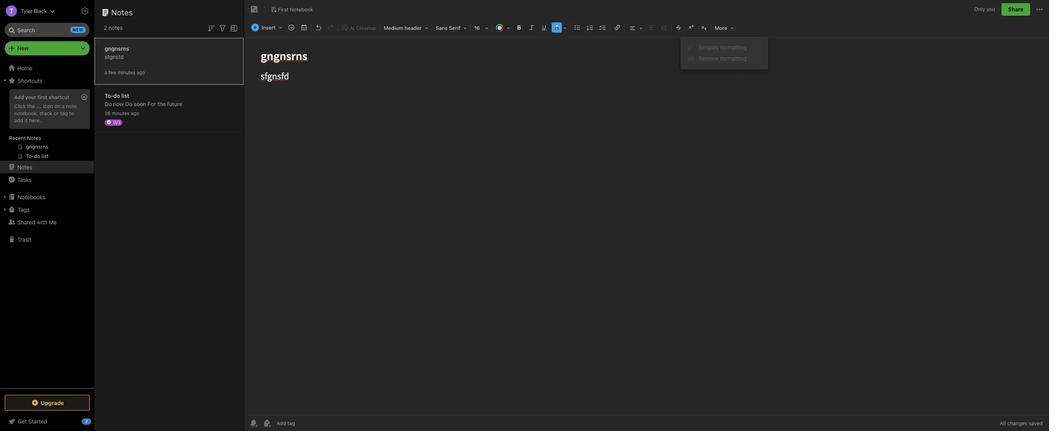 Task type: vqa. For each thing, say whether or not it's contained in the screenshot.
row
no



Task type: describe. For each thing, give the bounding box(es) containing it.
first
[[278, 6, 288, 12]]

add tag image
[[262, 419, 272, 428]]

add
[[14, 117, 23, 123]]

Alignment field
[[626, 22, 645, 33]]

add
[[14, 94, 24, 100]]

upgrade
[[41, 400, 64, 406]]

do
[[113, 92, 120, 99]]

expand tags image
[[2, 206, 8, 213]]

saved
[[1029, 420, 1043, 427]]

...
[[36, 103, 42, 109]]

0/3
[[113, 119, 121, 125]]

Note Editor text field
[[244, 38, 1049, 415]]

all
[[1000, 420, 1006, 427]]

Sort options field
[[206, 23, 216, 33]]

strikethrough image
[[673, 22, 684, 33]]

new button
[[5, 41, 90, 55]]

your
[[25, 94, 36, 100]]

notes inside group
[[27, 135, 41, 141]]

share button
[[1002, 3, 1030, 16]]

checklist image
[[597, 22, 608, 33]]

new
[[17, 45, 29, 52]]

sans serif
[[436, 25, 460, 31]]

or
[[54, 110, 59, 116]]

shortcut
[[49, 94, 69, 100]]

all changes saved
[[1000, 420, 1043, 427]]

stack
[[40, 110, 52, 116]]

1 horizontal spatial a
[[105, 69, 107, 75]]

click the ...
[[14, 103, 42, 109]]

first
[[37, 94, 47, 100]]

Search text field
[[10, 23, 84, 37]]

undo image
[[313, 22, 324, 33]]

16
[[474, 25, 480, 31]]

Add tag field
[[276, 420, 335, 427]]

subscript image
[[698, 22, 709, 33]]

remove
[[699, 55, 719, 62]]

more actions image
[[1035, 5, 1044, 14]]

italic image
[[526, 22, 537, 33]]

me
[[49, 219, 57, 226]]

share
[[1008, 6, 1024, 13]]

Font color field
[[493, 22, 513, 33]]

shortcuts button
[[0, 74, 94, 87]]

tags button
[[0, 203, 94, 216]]

Heading level field
[[381, 22, 431, 33]]

get started
[[18, 418, 47, 425]]

superscript image
[[686, 22, 697, 33]]

new search field
[[10, 23, 86, 37]]

More actions field
[[1035, 3, 1044, 16]]

formatting for remove formatting
[[720, 55, 747, 62]]

on
[[54, 103, 60, 109]]

icon on a note, notebook, stack or tag to add it here.
[[14, 103, 78, 123]]

you
[[987, 6, 995, 12]]

tyler black
[[21, 8, 47, 14]]

few
[[109, 69, 116, 75]]

to-do list do now do soon for the future
[[105, 92, 182, 107]]

header
[[405, 25, 422, 31]]

a inside icon on a note, notebook, stack or tag to add it here.
[[62, 103, 65, 109]]

medium
[[384, 25, 403, 31]]

Insert field
[[249, 22, 285, 33]]

More field
[[712, 22, 736, 33]]

Add filters field
[[218, 23, 227, 33]]

bold image
[[514, 22, 525, 33]]

here.
[[29, 117, 41, 123]]

tasks
[[17, 176, 32, 183]]

remove formatting
[[699, 55, 747, 62]]

for
[[148, 100, 156, 107]]

only you
[[974, 6, 995, 12]]

simplify formatting link
[[681, 42, 767, 53]]

soon
[[134, 100, 146, 107]]

Font family field
[[433, 22, 469, 33]]

get
[[18, 418, 27, 425]]

sfgnsfd
[[105, 53, 124, 60]]

new
[[73, 27, 83, 32]]

0 vertical spatial minutes
[[118, 69, 135, 75]]

tyler
[[21, 8, 33, 14]]

changes
[[1007, 420, 1027, 427]]

shared with me link
[[0, 216, 94, 228]]

remove formatting link
[[681, 53, 767, 64]]

gngnsrns sfgnsfd
[[105, 45, 129, 60]]

formatting for simplify formatting
[[720, 44, 747, 51]]

to-
[[105, 92, 113, 99]]

tasks button
[[0, 173, 94, 186]]

Help and Learning task checklist field
[[0, 416, 94, 428]]



Task type: locate. For each thing, give the bounding box(es) containing it.
simplify
[[699, 44, 719, 51]]

0 horizontal spatial the
[[27, 103, 35, 109]]

1 vertical spatial formatting
[[720, 55, 747, 62]]

add a reminder image
[[249, 419, 258, 428]]

notes link
[[0, 161, 94, 173]]

icon
[[43, 103, 53, 109]]

shared with me
[[17, 219, 57, 226]]

black
[[34, 8, 47, 14]]

do
[[105, 100, 112, 107], [125, 100, 132, 107]]

1 horizontal spatial the
[[157, 100, 166, 107]]

group containing add your first shortcut
[[0, 87, 94, 164]]

0 vertical spatial notes
[[111, 8, 133, 17]]

2
[[104, 24, 107, 31]]

shortcuts
[[18, 77, 42, 84]]

home
[[17, 65, 32, 71]]

formatting inside "link"
[[720, 44, 747, 51]]

1 vertical spatial a
[[62, 103, 65, 109]]

Highlight field
[[550, 22, 569, 33]]

ago up to-do list do now do soon for the future
[[137, 69, 145, 75]]

1 horizontal spatial do
[[125, 100, 132, 107]]

task image
[[286, 22, 297, 33]]

36
[[105, 110, 111, 116]]

notebooks
[[18, 194, 45, 200]]

the
[[157, 100, 166, 107], [27, 103, 35, 109]]

a right 'on'
[[62, 103, 65, 109]]

1 vertical spatial minutes
[[112, 110, 130, 116]]

formatting down the simplify formatting "link"
[[720, 55, 747, 62]]

add filters image
[[218, 24, 227, 33]]

recent
[[9, 135, 26, 141]]

it
[[25, 117, 28, 123]]

notes right recent at the top of page
[[27, 135, 41, 141]]

the inside to-do list do now do soon for the future
[[157, 100, 166, 107]]

0 vertical spatial formatting
[[720, 44, 747, 51]]

2 vertical spatial notes
[[17, 164, 32, 170]]

ago
[[137, 69, 145, 75], [131, 110, 139, 116]]

gngnsrns
[[105, 45, 129, 52]]

the inside group
[[27, 103, 35, 109]]

2 formatting from the top
[[720, 55, 747, 62]]

the right for
[[157, 100, 166, 107]]

2 do from the left
[[125, 100, 132, 107]]

notes up tasks
[[17, 164, 32, 170]]

1 vertical spatial notes
[[27, 135, 41, 141]]

0 vertical spatial ago
[[137, 69, 145, 75]]

dropdown list menu
[[681, 42, 767, 64]]

do down the to- on the left top of the page
[[105, 100, 112, 107]]

minutes
[[118, 69, 135, 75], [112, 110, 130, 116]]

more
[[715, 25, 727, 31]]

formatting up 'remove formatting' link
[[720, 44, 747, 51]]

Font size field
[[471, 22, 491, 33]]

0 horizontal spatial a
[[62, 103, 65, 109]]

first notebook
[[278, 6, 313, 12]]

a left few
[[105, 69, 107, 75]]

tag
[[60, 110, 68, 116]]

notes
[[111, 8, 133, 17], [27, 135, 41, 141], [17, 164, 32, 170]]

expand notebooks image
[[2, 194, 8, 200]]

tags
[[18, 206, 30, 213]]

1 vertical spatial ago
[[131, 110, 139, 116]]

click to collapse image
[[91, 417, 97, 426]]

sans
[[436, 25, 448, 31]]

insert
[[261, 24, 276, 31]]

expand note image
[[250, 5, 259, 14]]

bulleted list image
[[572, 22, 583, 33]]

underline image
[[539, 22, 550, 33]]

notes up notes
[[111, 8, 133, 17]]

trash
[[17, 236, 31, 243]]

to
[[69, 110, 74, 116]]

2 notes
[[104, 24, 123, 31]]

tree
[[0, 62, 94, 388]]

1 formatting from the top
[[720, 44, 747, 51]]

calendar event image
[[298, 22, 309, 33]]

trash link
[[0, 233, 94, 246]]

note window element
[[244, 0, 1049, 431]]

numbered list image
[[585, 22, 596, 33]]

tree containing home
[[0, 62, 94, 388]]

serif
[[449, 25, 460, 31]]

0 horizontal spatial do
[[105, 100, 112, 107]]

list
[[121, 92, 129, 99]]

group
[[0, 87, 94, 164]]

with
[[37, 219, 47, 226]]

do down list at the top left of page
[[125, 100, 132, 107]]

started
[[28, 418, 47, 425]]

View options field
[[227, 23, 239, 33]]

a
[[105, 69, 107, 75], [62, 103, 65, 109]]

only
[[974, 6, 985, 12]]

insert link image
[[612, 22, 623, 33]]

settings image
[[80, 6, 90, 16]]

note,
[[66, 103, 78, 109]]

0 vertical spatial a
[[105, 69, 107, 75]]

shared
[[17, 219, 35, 226]]

upgrade button
[[5, 395, 90, 411]]

a few minutes ago
[[105, 69, 145, 75]]

minutes right few
[[118, 69, 135, 75]]

minutes down now
[[112, 110, 130, 116]]

future
[[167, 100, 182, 107]]

simplify formatting
[[699, 44, 747, 51]]

7
[[85, 419, 88, 424]]

formatting
[[720, 44, 747, 51], [720, 55, 747, 62]]

Account field
[[0, 3, 55, 19]]

notebooks link
[[0, 191, 94, 203]]

click
[[14, 103, 26, 109]]

ago down soon
[[131, 110, 139, 116]]

notebook,
[[14, 110, 38, 116]]

first notebook button
[[268, 4, 316, 15]]

the left ...
[[27, 103, 35, 109]]

36 minutes ago
[[105, 110, 139, 116]]

now
[[113, 100, 124, 107]]

1 do from the left
[[105, 100, 112, 107]]

recent notes
[[9, 135, 41, 141]]

notes
[[109, 24, 123, 31]]

medium header
[[384, 25, 422, 31]]

add your first shortcut
[[14, 94, 69, 100]]

home link
[[0, 62, 94, 74]]

notebook
[[290, 6, 313, 12]]



